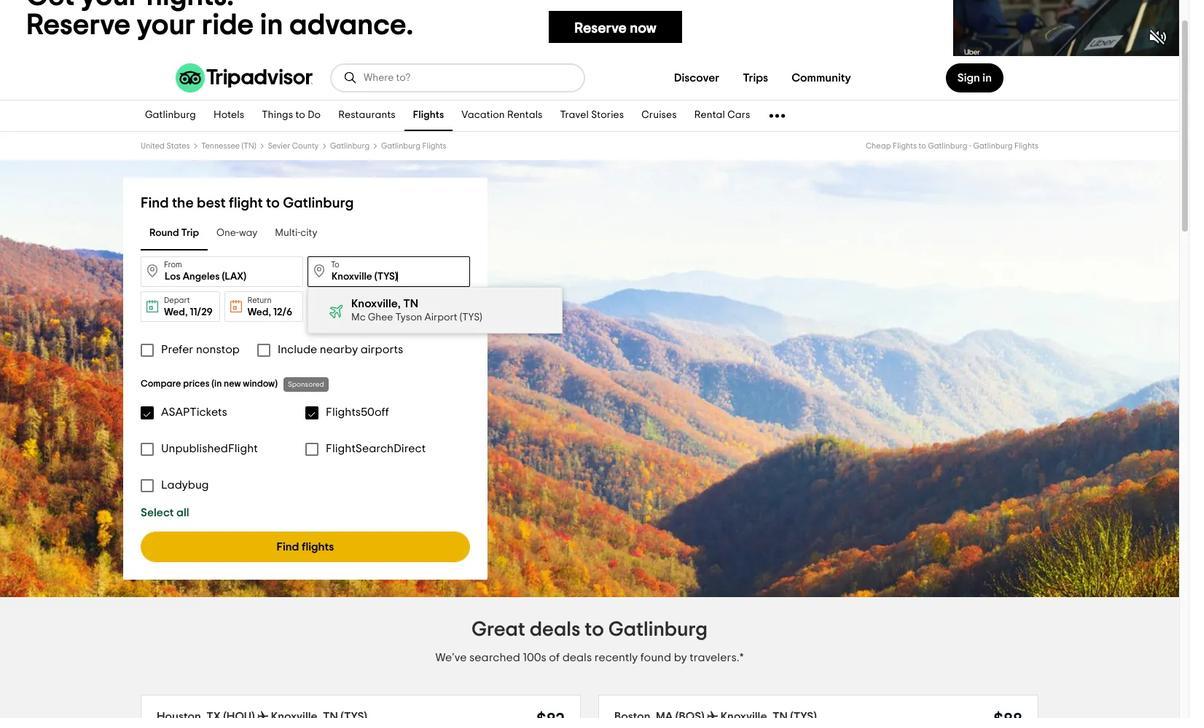 Task type: vqa. For each thing, say whether or not it's contained in the screenshot.
itinerary to the bottom
no



Task type: describe. For each thing, give the bounding box(es) containing it.
sponsored
[[288, 381, 324, 388]]

airports
[[361, 344, 403, 356]]

gatlinburg right -
[[973, 142, 1013, 150]]

compare
[[141, 380, 181, 389]]

way
[[239, 228, 258, 239]]

hotels link
[[205, 101, 253, 131]]

economy
[[339, 307, 381, 317]]

tennessee (tn) link
[[201, 142, 256, 150]]

find flights button
[[141, 532, 470, 563]]

advertisement region
[[0, 0, 1179, 56]]

flights50off
[[326, 407, 389, 418]]

flights down the flights link
[[422, 142, 446, 150]]

wed, for wed, 12/6
[[247, 308, 271, 318]]

all
[[176, 507, 189, 519]]

(tys)
[[460, 313, 482, 323]]

cruises
[[642, 110, 677, 121]]

nearby
[[320, 344, 358, 356]]

stories
[[591, 110, 624, 121]]

gatlinburg down restaurants link
[[330, 142, 370, 150]]

sign in
[[958, 72, 992, 84]]

multi-city
[[275, 228, 317, 239]]

include
[[278, 344, 317, 356]]

compare prices (in new window)
[[141, 380, 278, 389]]

discover button
[[662, 63, 731, 93]]

return
[[247, 297, 272, 305]]

Search search field
[[364, 71, 572, 85]]

flightsearchdirect
[[326, 443, 426, 455]]

travelers
[[331, 296, 364, 304]]

things to do link
[[253, 101, 330, 131]]

by
[[674, 652, 687, 664]]

prefer nonstop
[[161, 344, 240, 356]]

unpublishedflight
[[161, 443, 258, 455]]

tennessee
[[201, 142, 240, 150]]

to right flight
[[266, 196, 280, 211]]

do
[[308, 110, 321, 121]]

things
[[262, 110, 293, 121]]

vacation rentals
[[462, 110, 543, 121]]

tyson
[[395, 313, 422, 323]]

City or Airport text field
[[308, 257, 470, 287]]

select
[[141, 507, 174, 519]]

,
[[335, 307, 337, 317]]

mc
[[351, 313, 366, 323]]

of
[[549, 652, 560, 664]]

restaurants
[[338, 110, 396, 121]]

1 horizontal spatial gatlinburg link
[[330, 142, 370, 150]]

city
[[301, 228, 317, 239]]

rental cars
[[694, 110, 750, 121]]

one-
[[216, 228, 239, 239]]

100s
[[523, 652, 547, 664]]

to left 'do'
[[295, 110, 305, 121]]

great
[[472, 620, 525, 641]]

gatlinburg up found
[[608, 620, 708, 641]]

gatlinburg inside gatlinburg link
[[145, 110, 196, 121]]

gatlinburg flights
[[381, 142, 446, 150]]

flights right cheap
[[893, 142, 917, 150]]

(tn)
[[242, 142, 256, 150]]

cars
[[728, 110, 750, 121]]

sign in link
[[946, 63, 1004, 93]]

great deals to gatlinburg
[[472, 620, 708, 641]]

travelers.*
[[690, 652, 744, 664]]

round
[[149, 228, 179, 239]]

travel
[[560, 110, 589, 121]]

rental
[[694, 110, 725, 121]]

states
[[166, 142, 190, 150]]

gatlinburg up city
[[283, 196, 354, 211]]

12/6
[[273, 308, 293, 318]]

find for find the best flight to gatlinburg
[[141, 196, 169, 211]]

gatlinburg left -
[[928, 142, 967, 150]]

we've searched 100s of deals recently found by travelers.*
[[436, 652, 744, 664]]

community button
[[780, 63, 863, 93]]

from
[[164, 261, 182, 269]]

1 vertical spatial deals
[[562, 652, 592, 664]]



Task type: locate. For each thing, give the bounding box(es) containing it.
find left flights
[[277, 542, 299, 553]]

None search field
[[332, 65, 584, 91]]

sevier
[[268, 142, 290, 150]]

in
[[983, 72, 992, 84]]

to right cheap
[[919, 142, 926, 150]]

sign
[[958, 72, 980, 84]]

tennessee (tn)
[[201, 142, 256, 150]]

gatlinburg flights link
[[381, 142, 446, 150]]

wed, down depart
[[164, 308, 188, 318]]

travelers 1 , economy
[[331, 296, 381, 317]]

depart
[[164, 297, 190, 305]]

restaurants link
[[330, 101, 404, 131]]

wed, down return
[[247, 308, 271, 318]]

11/29
[[190, 308, 213, 318]]

0 vertical spatial find
[[141, 196, 169, 211]]

(in
[[212, 380, 222, 389]]

ladybug
[[161, 480, 209, 491]]

things to do
[[262, 110, 321, 121]]

knoxville, tn mc ghee tyson airport (tys)
[[351, 298, 482, 323]]

-
[[969, 142, 972, 150]]

new
[[224, 380, 241, 389]]

travel stories
[[560, 110, 624, 121]]

united states
[[141, 142, 190, 150]]

trips button
[[731, 63, 780, 93]]

knoxville,
[[351, 298, 401, 310]]

1 wed, from the left
[[164, 308, 188, 318]]

0 vertical spatial gatlinburg link
[[136, 101, 205, 131]]

county
[[292, 142, 319, 150]]

airport
[[425, 313, 457, 323]]

0 vertical spatial deals
[[530, 620, 580, 641]]

find the best flight to gatlinburg
[[141, 196, 354, 211]]

find left the at the left
[[141, 196, 169, 211]]

deals right of
[[562, 652, 592, 664]]

cheap
[[866, 142, 891, 150]]

1 vertical spatial find
[[277, 542, 299, 553]]

united
[[141, 142, 165, 150]]

wed, for wed, 11/29
[[164, 308, 188, 318]]

one-way
[[216, 228, 258, 239]]

trip
[[181, 228, 199, 239]]

rentals
[[507, 110, 543, 121]]

multi-
[[275, 228, 301, 239]]

find for find flights
[[277, 542, 299, 553]]

cheap flights to gatlinburg - gatlinburg flights
[[866, 142, 1039, 150]]

best
[[197, 196, 226, 211]]

wed, inside depart wed, 11/29
[[164, 308, 188, 318]]

0 horizontal spatial find
[[141, 196, 169, 211]]

rental cars link
[[686, 101, 759, 131]]

gatlinburg
[[145, 110, 196, 121], [330, 142, 370, 150], [381, 142, 421, 150], [928, 142, 967, 150], [973, 142, 1013, 150], [283, 196, 354, 211], [608, 620, 708, 641]]

recently
[[595, 652, 638, 664]]

sevier county
[[268, 142, 319, 150]]

prefer
[[161, 344, 193, 356]]

we've
[[436, 652, 467, 664]]

to up 'we've searched 100s of deals recently found by travelers.*'
[[585, 620, 604, 641]]

travel stories link
[[551, 101, 633, 131]]

1 horizontal spatial find
[[277, 542, 299, 553]]

the
[[172, 196, 194, 211]]

searched
[[469, 652, 520, 664]]

ghee
[[368, 313, 393, 323]]

sevier county link
[[268, 142, 319, 150]]

1
[[331, 307, 335, 317]]

gatlinburg down the flights link
[[381, 142, 421, 150]]

1 horizontal spatial wed,
[[247, 308, 271, 318]]

0 horizontal spatial wed,
[[164, 308, 188, 318]]

flights
[[302, 542, 334, 553]]

community
[[792, 72, 851, 84]]

hotels
[[214, 110, 244, 121]]

find flights
[[277, 542, 334, 553]]

window)
[[243, 380, 278, 389]]

deals
[[530, 620, 580, 641], [562, 652, 592, 664]]

wed,
[[164, 308, 188, 318], [247, 308, 271, 318]]

tripadvisor image
[[176, 63, 313, 93]]

1 vertical spatial gatlinburg link
[[330, 142, 370, 150]]

return wed, 12/6
[[247, 297, 293, 318]]

found
[[640, 652, 671, 664]]

flights
[[413, 110, 444, 121], [422, 142, 446, 150], [893, 142, 917, 150], [1014, 142, 1039, 150]]

tn
[[403, 298, 418, 310]]

flights right -
[[1014, 142, 1039, 150]]

nonstop
[[196, 344, 240, 356]]

wed, inside return wed, 12/6
[[247, 308, 271, 318]]

depart wed, 11/29
[[164, 297, 213, 318]]

gatlinburg link up united states link
[[136, 101, 205, 131]]

2 wed, from the left
[[247, 308, 271, 318]]

flights link
[[404, 101, 453, 131]]

to
[[331, 261, 339, 269]]

gatlinburg link down restaurants link
[[330, 142, 370, 150]]

flight
[[229, 196, 263, 211]]

gatlinburg up united states link
[[145, 110, 196, 121]]

gatlinburg link
[[136, 101, 205, 131], [330, 142, 370, 150]]

City or Airport text field
[[141, 257, 303, 287]]

0 horizontal spatial gatlinburg link
[[136, 101, 205, 131]]

united states link
[[141, 142, 190, 150]]

deals up of
[[530, 620, 580, 641]]

discover
[[674, 72, 720, 84]]

vacation
[[462, 110, 505, 121]]

search image
[[343, 71, 358, 85]]

flights up gatlinburg flights link
[[413, 110, 444, 121]]

prices
[[183, 380, 210, 389]]

vacation rentals link
[[453, 101, 551, 131]]

round trip
[[149, 228, 199, 239]]

find inside button
[[277, 542, 299, 553]]



